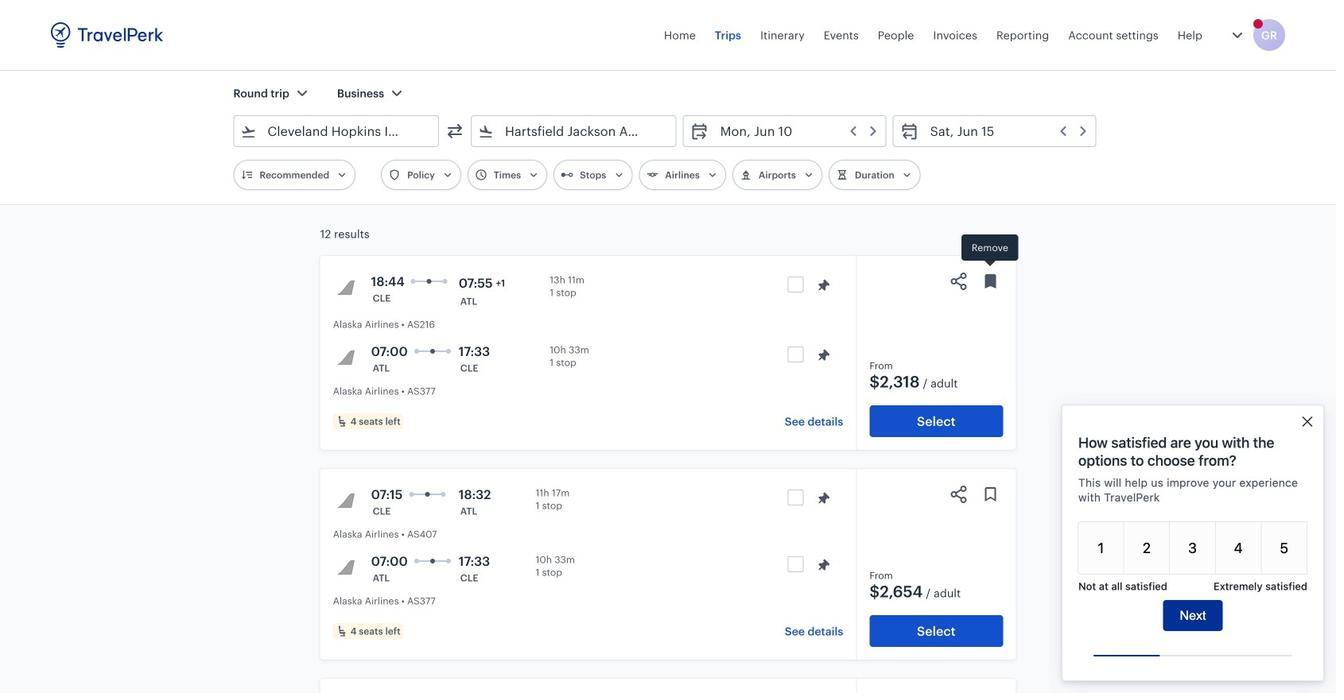 Task type: locate. For each thing, give the bounding box(es) containing it.
2 alaska airlines image from the top
[[333, 489, 359, 514]]

0 vertical spatial alaska airlines image
[[333, 275, 359, 301]]

alaska airlines image for 1st alaska airlines icon from the bottom
[[333, 489, 359, 514]]

Return field
[[920, 119, 1090, 144]]

From search field
[[256, 119, 418, 144]]

To search field
[[494, 119, 655, 144]]

tooltip
[[962, 235, 1019, 269]]

Depart field
[[710, 119, 880, 144]]

1 alaska airlines image from the top
[[333, 275, 359, 301]]

alaska airlines image
[[333, 275, 359, 301], [333, 489, 359, 514]]

1 vertical spatial alaska airlines image
[[333, 555, 359, 581]]

1 alaska airlines image from the top
[[333, 345, 359, 371]]

1 vertical spatial alaska airlines image
[[333, 489, 359, 514]]

alaska airlines image for first alaska airlines icon
[[333, 275, 359, 301]]

0 vertical spatial alaska airlines image
[[333, 345, 359, 371]]

alaska airlines image
[[333, 345, 359, 371], [333, 555, 359, 581]]



Task type: vqa. For each thing, say whether or not it's contained in the screenshot.
Return 'Text Box'
no



Task type: describe. For each thing, give the bounding box(es) containing it.
2 alaska airlines image from the top
[[333, 555, 359, 581]]



